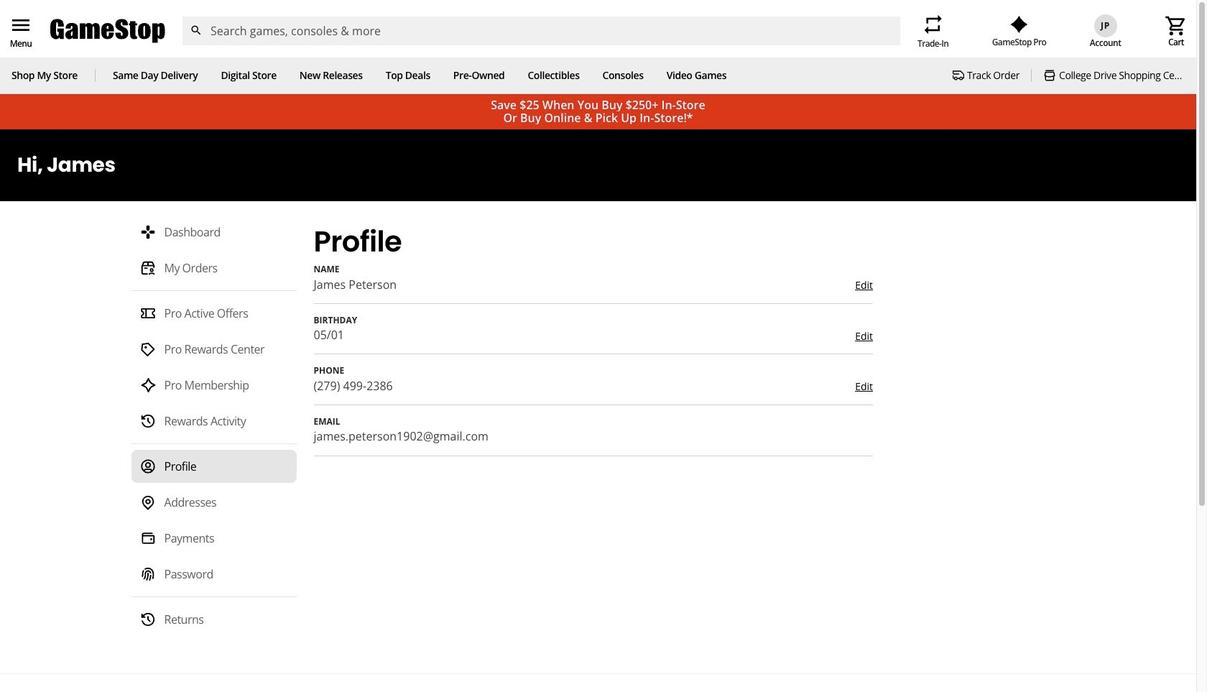 Task type: vqa. For each thing, say whether or not it's contained in the screenshot.
Pro Active Offers Icon
yes



Task type: locate. For each thing, give the bounding box(es) containing it.
payments icon image
[[140, 531, 156, 547]]

None search field
[[182, 17, 901, 45]]

gamestop pro icon image
[[1011, 16, 1029, 33]]

addresses icon image
[[140, 495, 156, 511]]

returns icon image
[[140, 612, 156, 628]]

gamestop image
[[50, 17, 165, 45]]

password icon image
[[140, 567, 156, 582]]

profile icon image
[[140, 459, 156, 475]]

rewards activity icon image
[[140, 414, 156, 429]]

dashboard icon image
[[140, 224, 156, 240]]



Task type: describe. For each thing, give the bounding box(es) containing it.
pro membership icon image
[[140, 378, 156, 393]]

my orders icon image
[[140, 260, 156, 276]]

Search games, consoles & more search field
[[211, 17, 875, 45]]

pro active offers icon image
[[140, 306, 156, 321]]

pro rewards center icon image
[[140, 342, 156, 357]]



